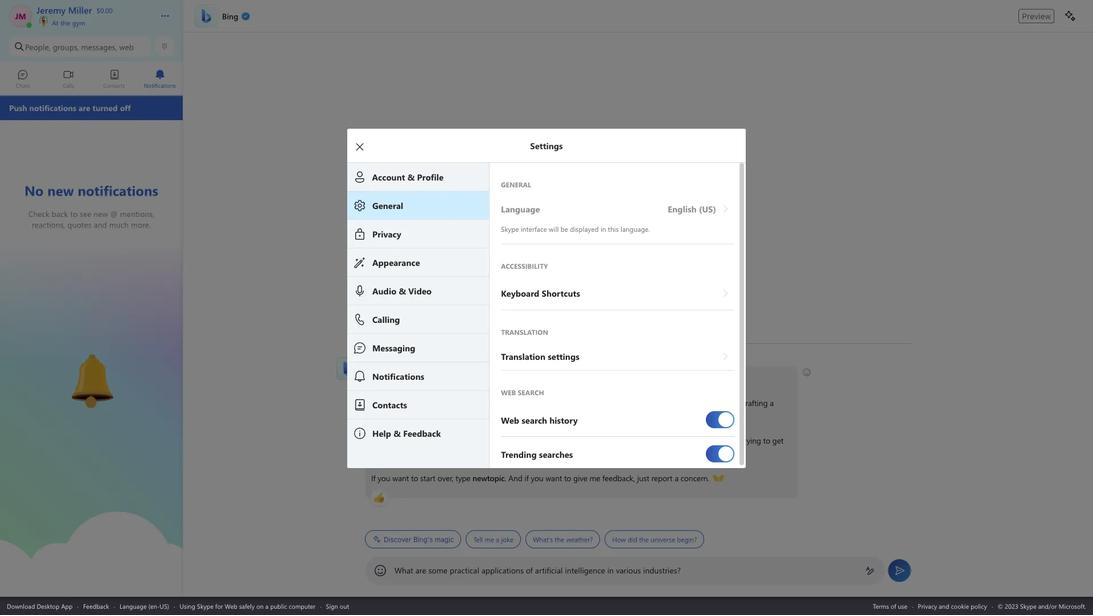 Task type: locate. For each thing, give the bounding box(es) containing it.
ask me any type of question, like finding vegan restaurants in cambridge, itinerary for your trip to europe or drafting a story for curious kids. in groups, remember to mention me with @bing. i'm an ai preview, so i'm still learning. sometimes i might say something weird. don't get mad at me, i'm just trying to get better! if you want to start over, type
[[371, 398, 786, 484]]

in left various
[[608, 565, 614, 576]]

how left did at right
[[613, 535, 626, 544]]

to
[[696, 398, 704, 408], [520, 410, 527, 421], [764, 435, 771, 446], [411, 473, 418, 484], [564, 473, 571, 484]]

1 horizontal spatial of
[[526, 565, 533, 576]]

0 vertical spatial for
[[654, 398, 663, 408]]

1 horizontal spatial how
[[613, 535, 626, 544]]

0 horizontal spatial get
[[661, 435, 672, 446]]

the right "at"
[[60, 18, 70, 27]]

language (en-us)
[[120, 602, 169, 610]]

of left artificial
[[526, 565, 533, 576]]

app
[[61, 602, 73, 610]]

0 horizontal spatial groups,
[[53, 41, 79, 52]]

for right story
[[391, 410, 400, 421]]

a right the on
[[265, 602, 269, 610]]

type right "over,"
[[456, 473, 471, 484]]

in
[[446, 410, 453, 421]]

an
[[384, 435, 392, 446]]

how did the universe begin?
[[613, 535, 697, 544]]

discover
[[384, 535, 412, 544]]

1 vertical spatial groups,
[[455, 410, 480, 421]]

for left your
[[654, 398, 663, 408]]

1 horizontal spatial in
[[608, 565, 614, 576]]

begin?
[[677, 535, 697, 544]]

1 i'm from the left
[[371, 435, 382, 446]]

0 horizontal spatial how
[[429, 372, 445, 383]]

terms of use
[[873, 602, 908, 610]]

mad
[[674, 435, 689, 446]]

download
[[7, 602, 35, 610]]

0 vertical spatial how
[[429, 372, 445, 383]]

what
[[395, 565, 413, 576]]

get right trying
[[773, 435, 784, 446]]

vegan
[[511, 398, 532, 408]]

so
[[433, 435, 441, 446]]

i right can
[[461, 372, 463, 383]]

!
[[425, 372, 427, 383]]

of left use
[[891, 602, 897, 610]]

0 vertical spatial type
[[413, 398, 428, 408]]

you right if in the bottom left of the page
[[531, 473, 544, 484]]

to left start
[[411, 473, 418, 484]]

me right tell
[[485, 535, 494, 544]]

any
[[398, 398, 411, 408]]

1 horizontal spatial for
[[391, 410, 400, 421]]

drafting
[[741, 398, 768, 408]]

bing's
[[413, 535, 433, 544]]

terms
[[873, 602, 889, 610]]

0 horizontal spatial just
[[638, 473, 650, 484]]

1 horizontal spatial i
[[540, 435, 542, 446]]

0 vertical spatial groups,
[[53, 41, 79, 52]]

say
[[567, 435, 578, 446]]

the right did at right
[[639, 535, 649, 544]]

1 horizontal spatial the
[[555, 535, 565, 544]]

0 horizontal spatial i'm
[[371, 435, 382, 446]]

and
[[939, 602, 950, 610]]

how inside button
[[613, 535, 626, 544]]

how right !
[[429, 372, 445, 383]]

magic
[[435, 535, 454, 544]]

bing,
[[365, 357, 380, 366]]

language (en-us) link
[[120, 602, 169, 610]]

just left trying
[[727, 435, 739, 446]]

a inside ask me any type of question, like finding vegan restaurants in cambridge, itinerary for your trip to europe or drafting a story for curious kids. in groups, remember to mention me with @bing. i'm an ai preview, so i'm still learning. sometimes i might say something weird. don't get mad at me, i'm just trying to get better! if you want to start over, type
[[770, 398, 774, 408]]

i
[[461, 372, 463, 383], [540, 435, 542, 446]]

1 horizontal spatial want
[[546, 473, 562, 484]]

story
[[371, 410, 388, 421]]

0 vertical spatial just
[[727, 435, 739, 446]]

hey,
[[371, 372, 386, 383]]

to down vegan at the left
[[520, 410, 527, 421]]

0 horizontal spatial in
[[574, 398, 580, 408]]

1 vertical spatial type
[[456, 473, 471, 484]]

just left report
[[638, 473, 650, 484]]

if
[[371, 473, 376, 484]]

1 horizontal spatial you
[[482, 372, 495, 383]]

of up kids.
[[430, 398, 436, 408]]

people, groups, messages, web
[[25, 41, 134, 52]]

what's
[[533, 535, 553, 544]]

practical
[[450, 565, 479, 576]]

ask
[[371, 398, 384, 408]]

i'm left 'an'
[[371, 435, 382, 446]]

weird.
[[618, 435, 638, 446]]

2 horizontal spatial i'm
[[715, 435, 725, 446]]

want left start
[[393, 473, 409, 484]]

like
[[472, 398, 483, 408]]

groups, down like
[[455, 410, 480, 421]]

joke
[[501, 535, 514, 544]]

0 vertical spatial i
[[461, 372, 463, 383]]

1 vertical spatial in
[[608, 565, 614, 576]]

us)
[[160, 602, 169, 610]]

in up with
[[574, 398, 580, 408]]

1 horizontal spatial get
[[773, 435, 784, 446]]

get
[[661, 435, 672, 446], [773, 435, 784, 446]]

want left "give"
[[546, 473, 562, 484]]

a left joke
[[496, 535, 500, 544]]

trying
[[741, 435, 761, 446]]

at the gym
[[50, 18, 85, 27]]

privacy and cookie policy link
[[918, 602, 988, 610]]

a
[[770, 398, 774, 408], [675, 473, 679, 484], [496, 535, 500, 544], [265, 602, 269, 610]]

messages,
[[81, 41, 117, 52]]

(openhands)
[[713, 472, 756, 483]]

just
[[727, 435, 739, 446], [638, 473, 650, 484]]

get left mad
[[661, 435, 672, 446]]

a right drafting
[[770, 398, 774, 408]]

2 horizontal spatial the
[[639, 535, 649, 544]]

2 vertical spatial for
[[215, 602, 223, 610]]

0 vertical spatial in
[[574, 398, 580, 408]]

1 vertical spatial how
[[613, 535, 626, 544]]

you
[[482, 372, 495, 383], [378, 473, 390, 484], [531, 473, 544, 484]]

for left the "web"
[[215, 602, 223, 610]]

discover bing's magic
[[384, 535, 454, 544]]

groups, inside people, groups, messages, web button
[[53, 41, 79, 52]]

tell me a joke
[[474, 535, 514, 544]]

computer
[[289, 602, 316, 610]]

at
[[692, 435, 698, 446]]

0 horizontal spatial you
[[378, 473, 390, 484]]

feedback,
[[603, 473, 635, 484]]

hey, this is bing ! how can i help you today?
[[371, 372, 522, 383]]

the right what's at bottom
[[555, 535, 565, 544]]

skype
[[197, 602, 214, 610]]

i'm right me,
[[715, 435, 725, 446]]

1 horizontal spatial type
[[456, 473, 471, 484]]

of inside ask me any type of question, like finding vegan restaurants in cambridge, itinerary for your trip to europe or drafting a story for curious kids. in groups, remember to mention me with @bing. i'm an ai preview, so i'm still learning. sometimes i might say something weird. don't get mad at me, i'm just trying to get better! if you want to start over, type
[[430, 398, 436, 408]]

to left "give"
[[564, 473, 571, 484]]

i'm
[[371, 435, 382, 446], [443, 435, 454, 446], [715, 435, 725, 446]]

question,
[[439, 398, 470, 408]]

how
[[429, 372, 445, 383], [613, 535, 626, 544]]

wednesday, november 8, 2023 heading
[[365, 330, 912, 351]]

me inside tell me a joke button
[[485, 535, 494, 544]]

trip
[[683, 398, 694, 408]]

2 want from the left
[[546, 473, 562, 484]]

preview
[[1023, 11, 1051, 21]]

cambridge,
[[582, 398, 622, 408]]

the for at
[[60, 18, 70, 27]]

to right trying
[[764, 435, 771, 446]]

of
[[430, 398, 436, 408], [526, 565, 533, 576], [891, 602, 897, 610]]

you right if
[[378, 473, 390, 484]]

0 horizontal spatial i
[[461, 372, 463, 383]]

1 vertical spatial i
[[540, 435, 542, 446]]

at the gym button
[[36, 16, 149, 27]]

1 horizontal spatial groups,
[[455, 410, 480, 421]]

type up curious
[[413, 398, 428, 408]]

europe
[[706, 398, 730, 408]]

the
[[60, 18, 70, 27], [555, 535, 565, 544], [639, 535, 649, 544]]

Trending searches checkbox
[[706, 441, 735, 467]]

1 vertical spatial of
[[526, 565, 533, 576]]

1 horizontal spatial i'm
[[443, 435, 454, 446]]

0 horizontal spatial want
[[393, 473, 409, 484]]

0 horizontal spatial of
[[430, 398, 436, 408]]

i'm right so
[[443, 435, 454, 446]]

policy
[[971, 602, 988, 610]]

i left might
[[540, 435, 542, 446]]

for
[[654, 398, 663, 408], [391, 410, 400, 421], [215, 602, 223, 610]]

curious
[[402, 410, 427, 421]]

groups, down at the gym
[[53, 41, 79, 52]]

are
[[416, 565, 427, 576]]

ai
[[394, 435, 401, 446]]

using
[[180, 602, 195, 610]]

tab list
[[0, 64, 183, 96]]

me left with
[[560, 410, 570, 421]]

groups, inside ask me any type of question, like finding vegan restaurants in cambridge, itinerary for your trip to europe or drafting a story for curious kids. in groups, remember to mention me with @bing. i'm an ai preview, so i'm still learning. sometimes i might say something weird. don't get mad at me, i'm just trying to get better! if you want to start over, type
[[455, 410, 480, 421]]

want
[[393, 473, 409, 484], [546, 473, 562, 484]]

0 vertical spatial of
[[430, 398, 436, 408]]

0 horizontal spatial the
[[60, 18, 70, 27]]

bing
[[409, 372, 425, 383]]

1 horizontal spatial just
[[727, 435, 739, 446]]

general dialog
[[347, 128, 763, 471]]

2 horizontal spatial of
[[891, 602, 897, 610]]

me left any
[[386, 398, 396, 408]]

start
[[420, 473, 436, 484]]

you right help
[[482, 372, 495, 383]]

sign out link
[[326, 602, 349, 610]]

@bing.
[[589, 410, 613, 421]]

to right the trip
[[696, 398, 704, 408]]

1 want from the left
[[393, 473, 409, 484]]

with
[[572, 410, 587, 421]]



Task type: describe. For each thing, give the bounding box(es) containing it.
i inside ask me any type of question, like finding vegan restaurants in cambridge, itinerary for your trip to europe or drafting a story for curious kids. in groups, remember to mention me with @bing. i'm an ai preview, so i'm still learning. sometimes i might say something weird. don't get mad at me, i'm just trying to get better! if you want to start over, type
[[540, 435, 542, 446]]

public
[[270, 602, 287, 610]]

at
[[52, 18, 59, 27]]

0 horizontal spatial for
[[215, 602, 223, 610]]

web
[[225, 602, 237, 610]]

people, groups, messages, web button
[[9, 36, 151, 57]]

2 horizontal spatial you
[[531, 473, 544, 484]]

various
[[616, 565, 641, 576]]

a inside button
[[496, 535, 500, 544]]

bing, 9:24 am
[[365, 357, 407, 366]]

3 i'm from the left
[[715, 435, 725, 446]]

kids.
[[429, 410, 444, 421]]

over,
[[438, 473, 454, 484]]

sign out
[[326, 602, 349, 610]]

still
[[456, 435, 467, 446]]

what's the weather? button
[[526, 530, 601, 548]]

might
[[544, 435, 565, 446]]

desktop
[[37, 602, 59, 610]]

concern.
[[681, 473, 710, 484]]

if
[[525, 473, 529, 484]]

0 horizontal spatial type
[[413, 398, 428, 408]]

using skype for web safely on a public computer
[[180, 602, 316, 610]]

tell
[[474, 535, 483, 544]]

Type a message text field
[[395, 565, 857, 576]]

give
[[574, 473, 588, 484]]

language
[[120, 602, 147, 610]]

sign
[[326, 602, 338, 610]]

use
[[898, 602, 908, 610]]

2 i'm from the left
[[443, 435, 454, 446]]

1 vertical spatial just
[[638, 473, 650, 484]]

your
[[665, 398, 681, 408]]

tell me a joke button
[[466, 530, 521, 548]]

on
[[257, 602, 264, 610]]

download desktop app link
[[7, 602, 73, 610]]

the for what's
[[555, 535, 565, 544]]

did
[[628, 535, 638, 544]]

1 vertical spatial for
[[391, 410, 400, 421]]

don't
[[641, 435, 659, 446]]

restaurants
[[534, 398, 572, 408]]

you inside ask me any type of question, like finding vegan restaurants in cambridge, itinerary for your trip to europe or drafting a story for curious kids. in groups, remember to mention me with @bing. i'm an ai preview, so i'm still learning. sometimes i might say something weird. don't get mad at me, i'm just trying to get better! if you want to start over, type
[[378, 473, 390, 484]]

just inside ask me any type of question, like finding vegan restaurants in cambridge, itinerary for your trip to europe or drafting a story for curious kids. in groups, remember to mention me with @bing. i'm an ai preview, so i'm still learning. sometimes i might say something weird. don't get mad at me, i'm just trying to get better! if you want to start over, type
[[727, 435, 739, 446]]

Web search history checkbox
[[706, 406, 735, 433]]

finding
[[485, 398, 509, 408]]

download desktop app
[[7, 602, 73, 610]]

1 get from the left
[[661, 435, 672, 446]]

feedback
[[83, 602, 109, 610]]

9:24
[[382, 357, 394, 366]]

newtopic . and if you want to give me feedback, just report a concern.
[[473, 473, 712, 484]]

what are some practical applications of artificial intelligence in various industries?
[[395, 565, 681, 576]]

is
[[402, 372, 407, 383]]

help
[[465, 372, 480, 383]]

web
[[119, 41, 134, 52]]

me,
[[700, 435, 713, 446]]

can
[[447, 372, 459, 383]]

people,
[[25, 41, 51, 52]]

out
[[340, 602, 349, 610]]

what's the weather?
[[533, 535, 593, 544]]

privacy
[[918, 602, 938, 610]]

sometimes
[[500, 435, 538, 446]]

something
[[580, 435, 616, 446]]

weather?
[[566, 535, 593, 544]]

mention
[[529, 410, 557, 421]]

itinerary
[[624, 398, 652, 408]]

.
[[505, 473, 507, 484]]

a right report
[[675, 473, 679, 484]]

privacy and cookie policy
[[918, 602, 988, 610]]

today?
[[497, 372, 519, 383]]

gym
[[72, 18, 85, 27]]

(en-
[[148, 602, 160, 610]]

using skype for web safely on a public computer link
[[180, 602, 316, 610]]

better!
[[371, 448, 394, 459]]

how did the universe begin? button
[[605, 530, 705, 548]]

2 vertical spatial of
[[891, 602, 897, 610]]

intelligence
[[565, 565, 605, 576]]

2 get from the left
[[773, 435, 784, 446]]

learning.
[[469, 435, 498, 446]]

2 horizontal spatial for
[[654, 398, 663, 408]]

bell
[[57, 349, 72, 361]]

in inside ask me any type of question, like finding vegan restaurants in cambridge, itinerary for your trip to europe or drafting a story for curious kids. in groups, remember to mention me with @bing. i'm an ai preview, so i'm still learning. sometimes i might say something weird. don't get mad at me, i'm just trying to get better! if you want to start over, type
[[574, 398, 580, 408]]

me right "give"
[[590, 473, 601, 484]]

this
[[388, 372, 400, 383]]

want inside ask me any type of question, like finding vegan restaurants in cambridge, itinerary for your trip to europe or drafting a story for curious kids. in groups, remember to mention me with @bing. i'm an ai preview, so i'm still learning. sometimes i might say something weird. don't get mad at me, i'm just trying to get better! if you want to start over, type
[[393, 473, 409, 484]]



Task type: vqa. For each thing, say whether or not it's contained in the screenshot.
WITH
yes



